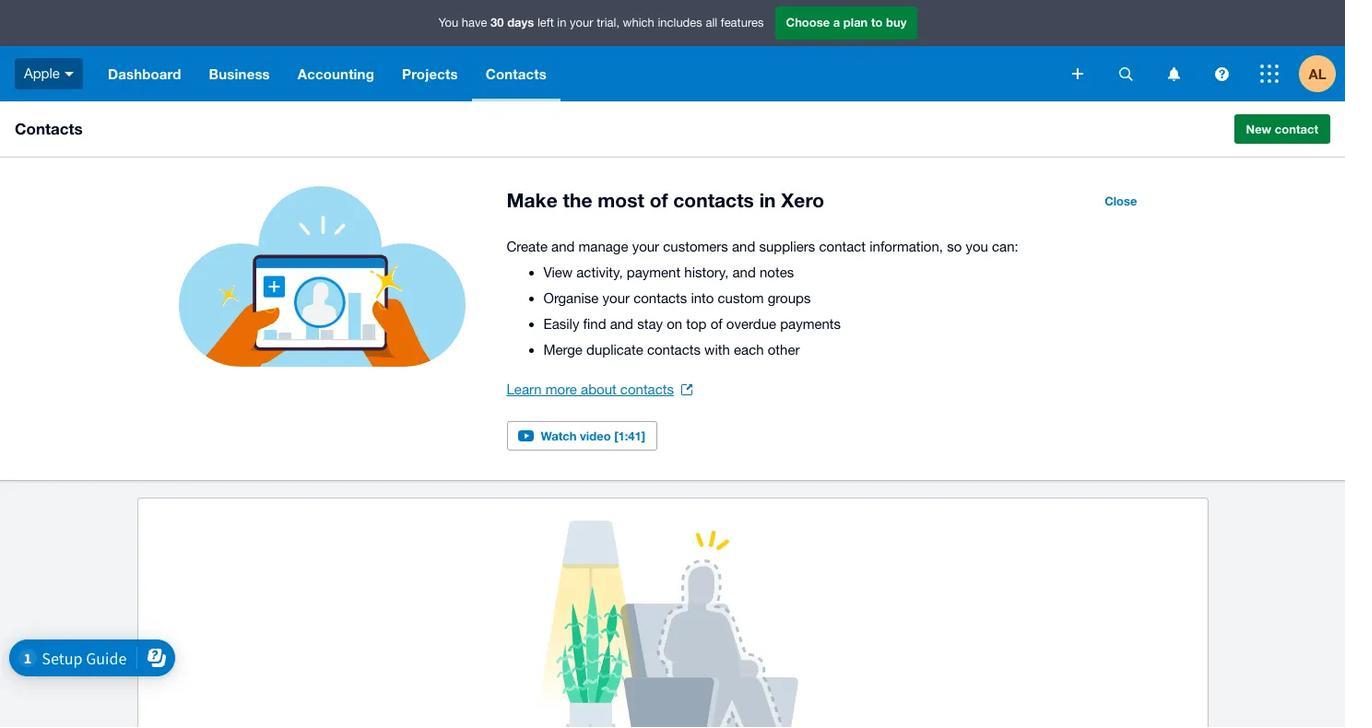Task type: describe. For each thing, give the bounding box(es) containing it.
you don't have any contacts yet image
[[160, 521, 1185, 727]]

choose
[[786, 15, 830, 30]]

contacts button
[[472, 46, 560, 101]]

payment
[[627, 265, 681, 280]]

1 horizontal spatial your
[[603, 290, 630, 306]]

apple button
[[0, 46, 94, 101]]

contact inside button
[[1275, 122, 1318, 136]]

about
[[581, 382, 617, 397]]

payments
[[780, 316, 841, 332]]

learn
[[507, 382, 542, 397]]

apple
[[24, 65, 60, 81]]

stay
[[637, 316, 663, 332]]

contacts down merge duplicate contacts with each other
[[620, 382, 674, 397]]

days
[[507, 15, 534, 30]]

can:
[[992, 239, 1018, 254]]

the
[[563, 189, 592, 212]]

navigation inside "banner"
[[94, 46, 1059, 101]]

features
[[721, 16, 764, 30]]

0 horizontal spatial of
[[650, 189, 668, 212]]

dashboard link
[[94, 46, 195, 101]]

create
[[507, 239, 548, 254]]

notes
[[760, 265, 794, 280]]

overdue
[[726, 316, 776, 332]]

have
[[462, 16, 487, 30]]

projects button
[[388, 46, 472, 101]]

most
[[598, 189, 644, 212]]

2 horizontal spatial your
[[632, 239, 659, 254]]

other
[[768, 342, 800, 358]]

watch
[[541, 429, 577, 443]]

new
[[1246, 122, 1272, 136]]

video
[[580, 429, 611, 443]]

watch video [1:41] button
[[507, 421, 657, 451]]

and up custom
[[732, 265, 756, 280]]

suppliers
[[759, 239, 815, 254]]

create and manage your customers and suppliers contact information, so you can:
[[507, 239, 1018, 254]]

history,
[[684, 265, 729, 280]]

into
[[691, 290, 714, 306]]

banner containing al
[[0, 0, 1345, 101]]

merge duplicate contacts with each other
[[543, 342, 800, 358]]

business button
[[195, 46, 284, 101]]

new contact
[[1246, 122, 1318, 136]]

left
[[537, 16, 554, 30]]

on
[[667, 316, 682, 332]]

plan
[[843, 15, 868, 30]]

0 horizontal spatial contact
[[819, 239, 866, 254]]

organise your contacts into custom groups
[[543, 290, 811, 306]]

you have 30 days left in your trial, which includes all features
[[438, 15, 764, 30]]

in for left
[[557, 16, 566, 30]]

custom
[[718, 290, 764, 306]]

make
[[507, 189, 557, 212]]

your inside you have 30 days left in your trial, which includes all features
[[570, 16, 593, 30]]

close button
[[1094, 186, 1148, 216]]

which
[[623, 16, 654, 30]]

so
[[947, 239, 962, 254]]



Task type: locate. For each thing, give the bounding box(es) containing it.
contacts inside contacts dropdown button
[[486, 65, 547, 82]]

banner
[[0, 0, 1345, 101]]

contact right new
[[1275, 122, 1318, 136]]

1 vertical spatial in
[[759, 189, 776, 212]]

and
[[551, 239, 575, 254], [732, 239, 755, 254], [732, 265, 756, 280], [610, 316, 633, 332]]

0 horizontal spatial your
[[570, 16, 593, 30]]

in
[[557, 16, 566, 30], [759, 189, 776, 212]]

to
[[871, 15, 883, 30]]

in inside you have 30 days left in your trial, which includes all features
[[557, 16, 566, 30]]

navigation
[[94, 46, 1059, 101]]

of right top
[[710, 316, 723, 332]]

and left suppliers
[[732, 239, 755, 254]]

0 vertical spatial of
[[650, 189, 668, 212]]

view activity, payment history, and notes
[[543, 265, 794, 280]]

includes
[[658, 16, 702, 30]]

1 horizontal spatial contacts
[[486, 65, 547, 82]]

each
[[734, 342, 764, 358]]

your
[[570, 16, 593, 30], [632, 239, 659, 254], [603, 290, 630, 306]]

accounting
[[298, 65, 374, 82]]

accounting button
[[284, 46, 388, 101]]

contacts up customers on the top of the page
[[673, 189, 754, 212]]

al button
[[1299, 46, 1345, 101]]

0 horizontal spatial svg image
[[1119, 67, 1133, 81]]

in right left on the top of the page
[[557, 16, 566, 30]]

in left xero
[[759, 189, 776, 212]]

choose a plan to buy
[[786, 15, 907, 30]]

1 vertical spatial contacts
[[15, 119, 83, 138]]

easily find and stay on top of overdue payments
[[543, 316, 841, 332]]

activity,
[[576, 265, 623, 280]]

1 horizontal spatial in
[[759, 189, 776, 212]]

1 horizontal spatial svg image
[[1215, 67, 1228, 81]]

of right most
[[650, 189, 668, 212]]

organise
[[543, 290, 599, 306]]

easily
[[543, 316, 579, 332]]

in for contacts
[[759, 189, 776, 212]]

contacts
[[673, 189, 754, 212], [633, 290, 687, 306], [647, 342, 701, 358], [620, 382, 674, 397]]

1 horizontal spatial contact
[[1275, 122, 1318, 136]]

buy
[[886, 15, 907, 30]]

contacts
[[486, 65, 547, 82], [15, 119, 83, 138]]

contact right suppliers
[[819, 239, 866, 254]]

1 vertical spatial of
[[710, 316, 723, 332]]

svg image
[[1119, 67, 1133, 81], [1215, 67, 1228, 81]]

contacts down days at the top of the page
[[486, 65, 547, 82]]

all
[[706, 16, 717, 30]]

and up the "duplicate"
[[610, 316, 633, 332]]

close
[[1105, 194, 1137, 208]]

xero
[[781, 189, 824, 212]]

merge
[[543, 342, 583, 358]]

and up view
[[551, 239, 575, 254]]

view
[[543, 265, 573, 280]]

of
[[650, 189, 668, 212], [710, 316, 723, 332]]

0 vertical spatial your
[[570, 16, 593, 30]]

learn more about contacts
[[507, 382, 674, 397]]

duplicate
[[586, 342, 643, 358]]

manage
[[579, 239, 628, 254]]

2 svg image from the left
[[1215, 67, 1228, 81]]

svg image inside apple popup button
[[64, 72, 74, 76]]

you
[[438, 16, 458, 30]]

[1:41]
[[614, 429, 645, 443]]

your down activity,
[[603, 290, 630, 306]]

find
[[583, 316, 606, 332]]

contacts down on
[[647, 342, 701, 358]]

customers
[[663, 239, 728, 254]]

al
[[1309, 65, 1326, 82]]

1 vertical spatial contact
[[819, 239, 866, 254]]

0 horizontal spatial in
[[557, 16, 566, 30]]

trial,
[[597, 16, 620, 30]]

new contact button
[[1234, 114, 1330, 144]]

contact
[[1275, 122, 1318, 136], [819, 239, 866, 254]]

you
[[966, 239, 988, 254]]

your left trial,
[[570, 16, 593, 30]]

navigation containing dashboard
[[94, 46, 1059, 101]]

projects
[[402, 65, 458, 82]]

dashboard
[[108, 65, 181, 82]]

1 vertical spatial your
[[632, 239, 659, 254]]

make the most of contacts in xero
[[507, 189, 824, 212]]

30
[[491, 15, 504, 30]]

0 vertical spatial contacts
[[486, 65, 547, 82]]

1 horizontal spatial of
[[710, 316, 723, 332]]

with
[[704, 342, 730, 358]]

more
[[546, 382, 577, 397]]

0 horizontal spatial contacts
[[15, 119, 83, 138]]

your up payment
[[632, 239, 659, 254]]

0 vertical spatial contact
[[1275, 122, 1318, 136]]

contacts down apple popup button
[[15, 119, 83, 138]]

top
[[686, 316, 707, 332]]

business
[[209, 65, 270, 82]]

information,
[[870, 239, 943, 254]]

watch video [1:41]
[[541, 429, 645, 443]]

a
[[833, 15, 840, 30]]

1 svg image from the left
[[1119, 67, 1133, 81]]

groups
[[768, 290, 811, 306]]

learn more about contacts link
[[507, 377, 692, 403]]

svg image
[[1260, 65, 1279, 83], [1168, 67, 1180, 81], [1072, 68, 1083, 79], [64, 72, 74, 76]]

0 vertical spatial in
[[557, 16, 566, 30]]

contacts down payment
[[633, 290, 687, 306]]

2 vertical spatial your
[[603, 290, 630, 306]]



Task type: vqa. For each thing, say whether or not it's contained in the screenshot.
Delivery Address
no



